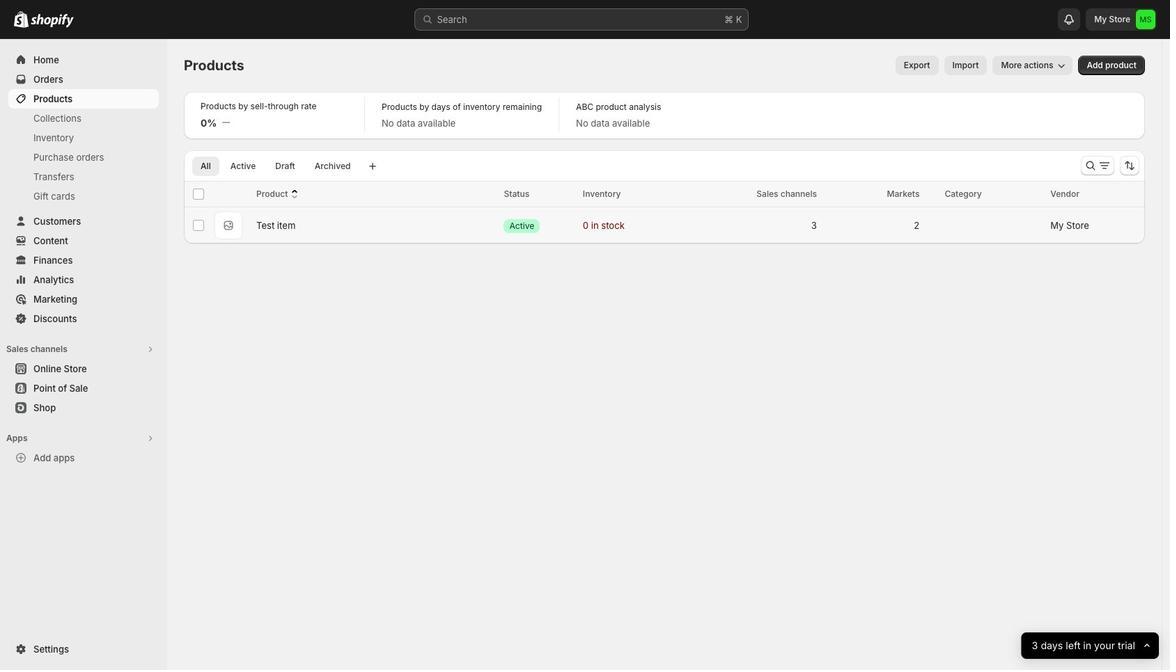 Task type: locate. For each thing, give the bounding box(es) containing it.
shopify image
[[14, 11, 29, 28]]

tab list
[[189, 156, 362, 176]]



Task type: vqa. For each thing, say whether or not it's contained in the screenshot.
text box
no



Task type: describe. For each thing, give the bounding box(es) containing it.
shopify image
[[31, 14, 74, 28]]

my store image
[[1136, 10, 1156, 29]]



